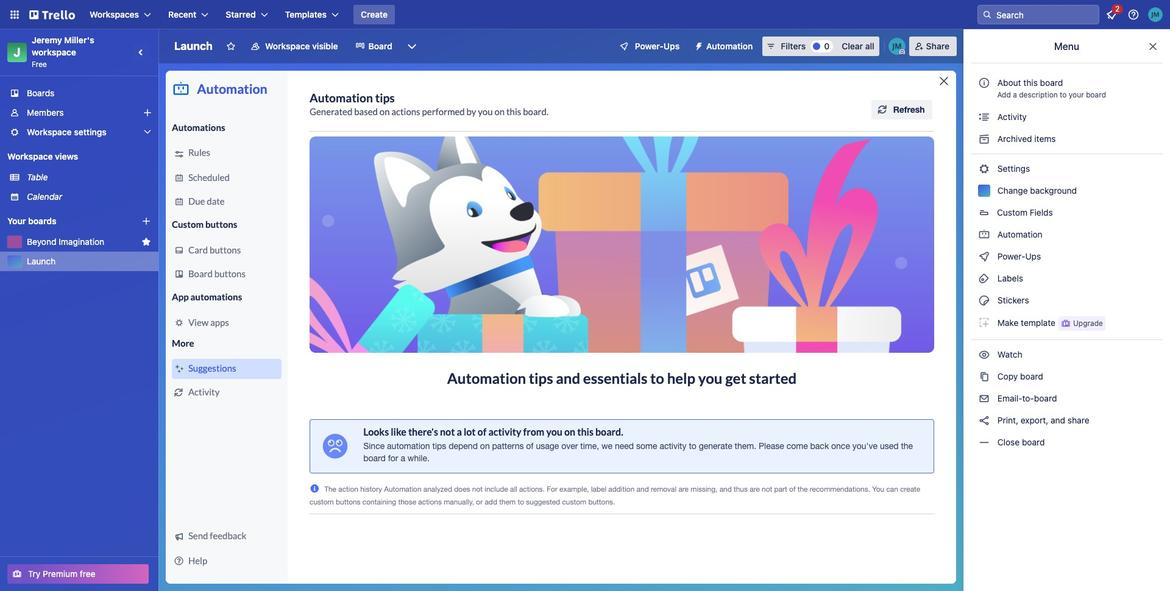 Task type: locate. For each thing, give the bounding box(es) containing it.
print,
[[998, 415, 1019, 426]]

0 horizontal spatial power-ups
[[635, 41, 680, 51]]

0 horizontal spatial ups
[[664, 41, 680, 51]]

1 vertical spatial power-
[[998, 251, 1026, 262]]

power-ups
[[635, 41, 680, 51], [996, 251, 1044, 262]]

workspace down templates
[[265, 41, 310, 51]]

0
[[824, 41, 830, 51]]

sm image
[[690, 37, 707, 54], [979, 133, 991, 145], [979, 163, 991, 175], [979, 251, 991, 263], [979, 273, 991, 285], [979, 294, 991, 307], [979, 316, 991, 329], [979, 371, 991, 383], [979, 393, 991, 405], [979, 415, 991, 427]]

1 horizontal spatial ups
[[1026, 251, 1042, 262]]

beyond imagination
[[27, 237, 104, 247]]

0 vertical spatial automation
[[707, 41, 753, 51]]

customize views image
[[406, 40, 418, 52]]

sm image inside 'archived items' link
[[979, 133, 991, 145]]

0 vertical spatial launch
[[174, 40, 213, 52]]

automation link
[[971, 225, 1163, 244]]

free
[[80, 569, 95, 579]]

1 vertical spatial workspace
[[27, 127, 72, 137]]

close board link
[[971, 433, 1163, 452]]

try
[[28, 569, 40, 579]]

share button
[[909, 37, 957, 56]]

workspace down members
[[27, 127, 72, 137]]

2 notifications image
[[1105, 7, 1119, 22]]

board inside close board link
[[1022, 437, 1045, 448]]

create
[[361, 9, 388, 20]]

1 horizontal spatial power-ups
[[996, 251, 1044, 262]]

jeremy miller (jeremymiller198) image
[[889, 38, 906, 55]]

sm image inside power-ups "link"
[[979, 251, 991, 263]]

launch
[[174, 40, 213, 52], [27, 256, 56, 266]]

0 vertical spatial power-
[[635, 41, 664, 51]]

beyond imagination link
[[27, 236, 137, 248]]

beyond
[[27, 237, 56, 247]]

to-
[[1023, 393, 1035, 404]]

1 horizontal spatial power-
[[998, 251, 1026, 262]]

sm image for make template
[[979, 316, 991, 329]]

workspace settings button
[[0, 123, 159, 142]]

print, export, and share link
[[971, 411, 1163, 430]]

launch inside text box
[[174, 40, 213, 52]]

free
[[32, 60, 47, 69]]

workspace up table
[[7, 151, 53, 162]]

sm image inside automation link
[[979, 229, 991, 241]]

clear
[[842, 41, 863, 51]]

0 horizontal spatial launch
[[27, 256, 56, 266]]

jeremy miller's workspace free
[[32, 35, 97, 69]]

0 vertical spatial workspace
[[265, 41, 310, 51]]

sm image inside copy board link
[[979, 371, 991, 383]]

0 horizontal spatial automation
[[707, 41, 753, 51]]

sm image for email-to-board
[[979, 393, 991, 405]]

members
[[27, 107, 64, 118]]

custom fields button
[[971, 203, 1163, 223]]

templates
[[285, 9, 327, 20]]

your
[[7, 216, 26, 226]]

labels
[[996, 273, 1024, 284]]

ups left automation button
[[664, 41, 680, 51]]

jeremy miller's workspace link
[[32, 35, 97, 57]]

workspace inside button
[[265, 41, 310, 51]]

starred button
[[218, 5, 275, 24]]

power-ups inside button
[[635, 41, 680, 51]]

sm image inside labels link
[[979, 273, 991, 285]]

stickers
[[996, 295, 1030, 305]]

recent button
[[161, 5, 216, 24]]

sm image inside settings link
[[979, 163, 991, 175]]

workspace inside popup button
[[27, 127, 72, 137]]

automation inside button
[[707, 41, 753, 51]]

print, export, and share
[[996, 415, 1090, 426]]

sm image inside watch 'link'
[[979, 349, 991, 361]]

workspace settings
[[27, 127, 107, 137]]

0 vertical spatial power-ups
[[635, 41, 680, 51]]

power-
[[635, 41, 664, 51], [998, 251, 1026, 262]]

workspaces
[[90, 9, 139, 20]]

settings
[[74, 127, 107, 137]]

1 sm image from the top
[[979, 111, 991, 123]]

filters
[[781, 41, 806, 51]]

starred
[[226, 9, 256, 20]]

table link
[[27, 171, 151, 184]]

all
[[866, 41, 875, 51]]

sm image inside activity link
[[979, 111, 991, 123]]

sm image inside 'email-to-board' link
[[979, 393, 991, 405]]

j link
[[7, 43, 27, 62]]

4 sm image from the top
[[979, 437, 991, 449]]

2 sm image from the top
[[979, 229, 991, 241]]

sm image inside "stickers" link
[[979, 294, 991, 307]]

clear all
[[842, 41, 875, 51]]

change background
[[996, 185, 1077, 196]]

launch down recent popup button
[[174, 40, 213, 52]]

automation
[[707, 41, 753, 51], [996, 229, 1043, 240]]

sm image for print, export, and share
[[979, 415, 991, 427]]

activity
[[996, 112, 1027, 122]]

workspace views
[[7, 151, 78, 162]]

sm image for close board
[[979, 437, 991, 449]]

your boards
[[7, 216, 56, 226]]

1 horizontal spatial automation
[[996, 229, 1043, 240]]

0 vertical spatial ups
[[664, 41, 680, 51]]

power-ups button
[[611, 37, 687, 56]]

2 vertical spatial workspace
[[7, 151, 53, 162]]

close
[[998, 437, 1020, 448]]

boards link
[[0, 84, 159, 103]]

this member is an admin of this board. image
[[900, 49, 905, 55]]

star or unstar board image
[[226, 41, 236, 51]]

1 vertical spatial ups
[[1026, 251, 1042, 262]]

ups inside power-ups "link"
[[1026, 251, 1042, 262]]

starred icon image
[[141, 237, 151, 247]]

sm image for stickers
[[979, 294, 991, 307]]

primary element
[[0, 0, 1171, 29]]

workspace
[[265, 41, 310, 51], [27, 127, 72, 137], [7, 151, 53, 162]]

sm image
[[979, 111, 991, 123], [979, 229, 991, 241], [979, 349, 991, 361], [979, 437, 991, 449]]

try premium free button
[[7, 565, 149, 584]]

share
[[927, 41, 950, 51]]

sm image inside close board link
[[979, 437, 991, 449]]

sm image for labels
[[979, 273, 991, 285]]

board inside 'email-to-board' link
[[1035, 393, 1057, 404]]

1 vertical spatial launch
[[27, 256, 56, 266]]

1 horizontal spatial launch
[[174, 40, 213, 52]]

Board name text field
[[168, 37, 219, 56]]

archived items link
[[971, 129, 1163, 149]]

items
[[1035, 134, 1056, 144]]

watch
[[996, 349, 1025, 360]]

board down export, in the right of the page
[[1022, 437, 1045, 448]]

sm image for archived items
[[979, 133, 991, 145]]

launch link
[[27, 255, 151, 268]]

workspace for workspace views
[[7, 151, 53, 162]]

email-to-board link
[[971, 389, 1163, 408]]

launch down beyond
[[27, 256, 56, 266]]

0 horizontal spatial power-
[[635, 41, 664, 51]]

sm image inside automation button
[[690, 37, 707, 54]]

1 vertical spatial power-ups
[[996, 251, 1044, 262]]

board up to-
[[1021, 371, 1044, 382]]

3 sm image from the top
[[979, 349, 991, 361]]

custom
[[997, 207, 1028, 218]]

sm image inside print, export, and share link
[[979, 415, 991, 427]]

board up print, export, and share
[[1035, 393, 1057, 404]]

description
[[1020, 90, 1058, 99]]

workspace navigation collapse icon image
[[133, 44, 150, 61]]

board inside copy board link
[[1021, 371, 1044, 382]]

to
[[1060, 90, 1067, 99]]

ups down automation link
[[1026, 251, 1042, 262]]

ups
[[664, 41, 680, 51], [1026, 251, 1042, 262]]

j
[[14, 45, 21, 59]]



Task type: vqa. For each thing, say whether or not it's contained in the screenshot.
'close'
yes



Task type: describe. For each thing, give the bounding box(es) containing it.
power-ups link
[[971, 247, 1163, 266]]

automation button
[[690, 37, 760, 56]]

search image
[[983, 10, 993, 20]]

clear all button
[[837, 37, 880, 56]]

sm image for copy board
[[979, 371, 991, 383]]

copy board
[[996, 371, 1044, 382]]

copy
[[998, 371, 1018, 382]]

template
[[1021, 317, 1056, 328]]

calendar link
[[27, 191, 151, 203]]

sm image for activity
[[979, 111, 991, 123]]

about
[[998, 77, 1022, 88]]

make
[[998, 317, 1019, 328]]

workspace visible button
[[243, 37, 345, 56]]

this
[[1024, 77, 1038, 88]]

members link
[[0, 103, 159, 123]]

1 vertical spatial automation
[[996, 229, 1043, 240]]

make template
[[996, 317, 1056, 328]]

miller's
[[64, 35, 94, 45]]

sm image for settings
[[979, 163, 991, 175]]

fields
[[1030, 207, 1053, 218]]

add board image
[[141, 216, 151, 226]]

your boards with 2 items element
[[7, 214, 123, 229]]

workspace
[[32, 47, 76, 57]]

watch link
[[971, 345, 1163, 365]]

copy board link
[[971, 367, 1163, 387]]

premium
[[43, 569, 78, 579]]

background
[[1031, 185, 1077, 196]]

export,
[[1021, 415, 1049, 426]]

recent
[[168, 9, 196, 20]]

boards
[[27, 88, 54, 98]]

upgrade
[[1074, 319, 1103, 328]]

activity link
[[971, 107, 1163, 127]]

workspaces button
[[82, 5, 159, 24]]

share
[[1068, 415, 1090, 426]]

your
[[1069, 90, 1084, 99]]

boards
[[28, 216, 56, 226]]

ups inside the "power-ups" button
[[664, 41, 680, 51]]

sm image for automation
[[979, 229, 991, 241]]

labels link
[[971, 269, 1163, 288]]

back to home image
[[29, 5, 75, 24]]

try premium free
[[28, 569, 95, 579]]

close board
[[996, 437, 1045, 448]]

sm image for power-ups
[[979, 251, 991, 263]]

power-ups inside "link"
[[996, 251, 1044, 262]]

visible
[[312, 41, 338, 51]]

workspace for workspace visible
[[265, 41, 310, 51]]

sm image for watch
[[979, 349, 991, 361]]

open information menu image
[[1128, 9, 1140, 21]]

views
[[55, 151, 78, 162]]

settings link
[[971, 159, 1163, 179]]

templates button
[[278, 5, 346, 24]]

menu
[[1055, 41, 1080, 52]]

email-to-board
[[996, 393, 1057, 404]]

stickers link
[[971, 291, 1163, 310]]

workspace for workspace settings
[[27, 127, 72, 137]]

change background link
[[971, 181, 1163, 201]]

board up to
[[1041, 77, 1063, 88]]

board right your
[[1087, 90, 1107, 99]]

power- inside the "power-ups" button
[[635, 41, 664, 51]]

settings
[[996, 163, 1030, 174]]

board
[[369, 41, 393, 51]]

table
[[27, 172, 48, 182]]

change
[[998, 185, 1028, 196]]

workspace visible
[[265, 41, 338, 51]]

jeremy
[[32, 35, 62, 45]]

a
[[1013, 90, 1017, 99]]

power- inside power-ups "link"
[[998, 251, 1026, 262]]

custom fields
[[997, 207, 1053, 218]]

calendar
[[27, 191, 62, 202]]

imagination
[[59, 237, 104, 247]]

Search field
[[993, 5, 1099, 24]]

upgrade button
[[1059, 316, 1106, 331]]

create button
[[354, 5, 395, 24]]

and
[[1051, 415, 1066, 426]]

archived
[[998, 134, 1033, 144]]

archived items
[[996, 134, 1056, 144]]

add
[[998, 90, 1011, 99]]

jeremy miller (jeremymiller198) image
[[1149, 7, 1163, 22]]

board link
[[348, 37, 400, 56]]



